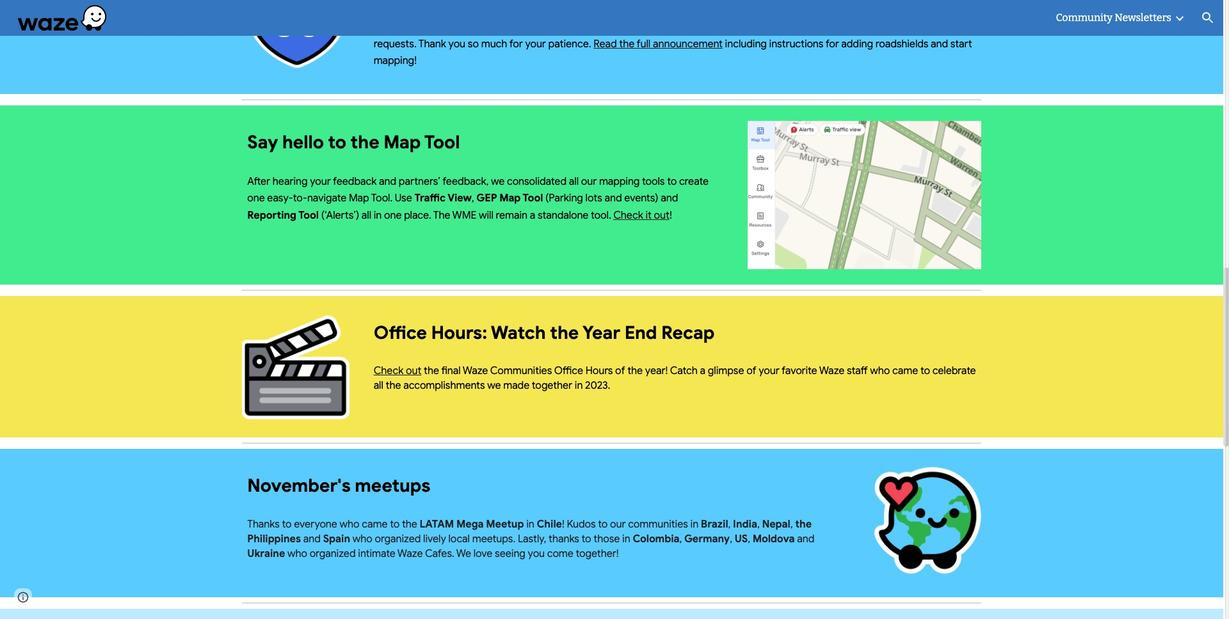Task type: vqa. For each thing, say whether or not it's contained in the screenshot.
Staff at the right bottom of page
yes



Task type: describe. For each thing, give the bounding box(es) containing it.
0 vertical spatial organized
[[375, 533, 421, 546]]

we're
[[374, 21, 400, 33]]

create
[[679, 175, 709, 188]]

mapping
[[599, 175, 640, 188]]

read the full announcement
[[594, 38, 723, 50]]

much
[[481, 38, 507, 50]]

for inside including instructions for adding roadshields and start mapping!
[[826, 38, 839, 50]]

start
[[951, 38, 972, 50]]

everyone
[[294, 518, 337, 531]]

your inside the final waze communities office hours of the year! catch a glimpse of your favorite waze staff who came to celebrate all the accomplishments we made together in 2023.
[[759, 365, 780, 378]]

kudos
[[567, 518, 596, 531]]

map for view
[[499, 192, 521, 205]]

glimpse
[[708, 365, 744, 378]]

final
[[441, 365, 461, 378]]

a inside the final waze communities office hours of the year! catch a glimpse of your favorite waze staff who came to celebrate all the accomplishments we made together in 2023.
[[700, 365, 705, 378]]

accomplishments
[[403, 380, 485, 393]]

use
[[395, 192, 412, 205]]

meetups.
[[472, 533, 515, 546]]

in inside traffic view , gep map tool (parking lots and events) and reporting tool ('alerts') all in one place. the wme will remain a standalone tool. check it out !
[[374, 209, 382, 222]]

signs
[[693, 21, 717, 33]]

a inside we're excited to share that after a long wait, new roadshields and exit signs were added for 34 more countries, following your requests. thank you so much for your patience.
[[523, 21, 528, 33]]

excited
[[402, 21, 436, 33]]

local
[[448, 533, 470, 546]]

office hours: watch the year end recap
[[374, 322, 715, 344]]

catch
[[670, 365, 698, 378]]

communities
[[490, 365, 552, 378]]

feedback,
[[443, 175, 489, 188]]

patience.
[[548, 38, 591, 50]]

adding
[[841, 38, 873, 50]]

year
[[582, 322, 620, 344]]

seeing
[[495, 548, 526, 561]]

you inside we're excited to share that after a long wait, new roadshields and exit signs were added for 34 more countries, following your requests. thank you so much for your patience.
[[448, 38, 465, 50]]

1 horizontal spatial waze
[[463, 365, 488, 378]]

easy-
[[267, 192, 293, 205]]

exit
[[674, 21, 691, 33]]

and down mapping
[[605, 192, 622, 205]]

community
[[1056, 12, 1113, 24]]

in up lastly,
[[526, 518, 534, 531]]

the up feedback
[[350, 131, 379, 153]]

to right the hello
[[328, 131, 346, 153]]

were
[[719, 21, 742, 33]]

check out link
[[374, 365, 421, 378]]

view
[[448, 192, 472, 205]]

roadshields inside we're excited to share that after a long wait, new roadshields and exit signs were added for 34 more countries, following your requests. thank you so much for your patience.
[[599, 21, 652, 33]]

those
[[594, 533, 620, 546]]

meetups
[[355, 475, 430, 498]]

the left year!
[[627, 365, 643, 378]]

that
[[478, 21, 496, 33]]

we
[[456, 548, 471, 561]]

0 horizontal spatial for
[[509, 38, 523, 50]]

ukraine
[[247, 548, 285, 561]]

to-
[[293, 192, 307, 205]]

the
[[433, 209, 450, 222]]

traffic view , gep map tool (parking lots and events) and reporting tool ('alerts') all in one place. the wme will remain a standalone tool. check it out !
[[247, 192, 678, 222]]

favorite
[[782, 365, 817, 378]]

, left us at right bottom
[[730, 533, 732, 546]]

your inside after hearing your feedback and partners' feedback, we consolidated all our mapping tools to create one easy-to-navigate map tool. use
[[310, 175, 331, 188]]

after
[[499, 21, 521, 33]]

your down "long"
[[525, 38, 546, 50]]

we inside after hearing your feedback and partners' feedback, we consolidated all our mapping tools to create one easy-to-navigate map tool. use
[[491, 175, 505, 188]]

end
[[625, 322, 657, 344]]

and down everyone
[[303, 533, 321, 546]]

nepal
[[762, 518, 790, 531]]

and right moldova
[[797, 533, 815, 546]]

hello
[[282, 131, 324, 153]]

0 horizontal spatial office
[[374, 322, 427, 344]]

the down check out
[[386, 380, 401, 393]]

moldova
[[753, 533, 795, 546]]

place.
[[404, 209, 431, 222]]

wme
[[452, 209, 476, 222]]

you inside and spain who organized lively local meetups. lastly, thanks to those in colombia , germany , us , moldova and ukraine who organized intimate waze cafes. we love seeing you come together!
[[528, 548, 545, 561]]

1 of from the left
[[615, 365, 625, 378]]

share
[[450, 21, 476, 33]]

announcement
[[653, 38, 723, 50]]

check it out link
[[613, 209, 670, 222]]

staff
[[847, 365, 868, 378]]

philippines
[[247, 533, 301, 546]]

india
[[733, 518, 757, 531]]

hearing
[[273, 175, 308, 188]]

tool for the
[[424, 131, 460, 153]]

1 horizontal spatial for
[[776, 21, 790, 33]]

check out
[[374, 365, 421, 378]]

and inside after hearing your feedback and partners' feedback, we consolidated all our mapping tools to create one easy-to-navigate map tool. use
[[379, 175, 396, 188]]

love
[[474, 548, 493, 561]]

partners'
[[399, 175, 440, 188]]

reporting
[[247, 209, 296, 222]]

spain
[[323, 533, 350, 546]]

made
[[503, 380, 530, 393]]

wait,
[[553, 21, 575, 33]]

instructions
[[769, 38, 823, 50]]

, inside traffic view , gep map tool (parking lots and events) and reporting tool ('alerts') all in one place. the wme will remain a standalone tool. check it out !
[[472, 192, 474, 205]]

germany
[[684, 533, 730, 546]]

added
[[744, 21, 774, 33]]

who inside the final waze communities office hours of the year! catch a glimpse of your favorite waze staff who came to celebrate all the accomplishments we made together in 2023.
[[870, 365, 890, 378]]

2023.
[[585, 380, 610, 393]]

we inside the final waze communities office hours of the year! catch a glimpse of your favorite waze staff who came to celebrate all the accomplishments we made together in 2023.
[[487, 380, 501, 393]]

november's meetups
[[247, 475, 430, 498]]

waze inside and spain who organized lively local meetups. lastly, thanks to those in colombia , germany , us , moldova and ukraine who organized intimate waze cafes. we love seeing you come together!
[[397, 548, 423, 561]]



Task type: locate. For each thing, give the bounding box(es) containing it.
all down tool. on the left top
[[362, 209, 371, 222]]

and up the read the full announcement link in the top of the page
[[654, 21, 672, 33]]

us
[[735, 533, 748, 546]]

2 horizontal spatial waze
[[819, 365, 845, 378]]

0 horizontal spatial of
[[615, 365, 625, 378]]

mapping!
[[374, 54, 417, 67]]

office up together
[[554, 365, 583, 378]]

and inside including instructions for adding roadshields and start mapping!
[[931, 38, 948, 50]]

map inside after hearing your feedback and partners' feedback, we consolidated all our mapping tools to create one easy-to-navigate map tool. use
[[349, 192, 369, 205]]

0 vertical spatial roadshields
[[599, 21, 652, 33]]

a left "long"
[[523, 21, 528, 33]]

a
[[523, 21, 528, 33], [530, 209, 535, 222], [700, 365, 705, 378]]

office inside the final waze communities office hours of the year! catch a glimpse of your favorite waze staff who came to celebrate all the accomplishments we made together in 2023.
[[554, 365, 583, 378]]

check left it
[[613, 209, 643, 222]]

0 horizontal spatial map
[[349, 192, 369, 205]]

the left full
[[619, 38, 635, 50]]

! inside traffic view , gep map tool (parking lots and events) and reporting tool ('alerts') all in one place. the wme will remain a standalone tool. check it out !
[[670, 209, 672, 222]]

together
[[532, 380, 572, 393]]

we
[[491, 175, 505, 188], [487, 380, 501, 393]]

2 vertical spatial all
[[374, 380, 383, 393]]

in inside and spain who organized lively local meetups. lastly, thanks to those in colombia , germany , us , moldova and ukraine who organized intimate waze cafes. we love seeing you come together!
[[622, 533, 630, 546]]

2 horizontal spatial tool
[[523, 192, 543, 205]]

colombia
[[633, 533, 680, 546]]

the inside "the philippines"
[[795, 518, 812, 531]]

we left made at the left
[[487, 380, 501, 393]]

1 horizontal spatial map
[[384, 131, 421, 153]]

roadshields down following
[[876, 38, 928, 50]]

and down tools
[[661, 192, 678, 205]]

0 vertical spatial office
[[374, 322, 427, 344]]

who down philippines
[[287, 548, 307, 561]]

1 vertical spatial out
[[406, 365, 421, 378]]

our up those at bottom
[[610, 518, 626, 531]]

newsletters
[[1115, 12, 1171, 24]]

all inside after hearing your feedback and partners' feedback, we consolidated all our mapping tools to create one easy-to-navigate map tool. use
[[569, 175, 579, 188]]

hours
[[586, 365, 613, 378]]

check
[[613, 209, 643, 222], [374, 365, 403, 378]]

say
[[247, 131, 278, 153]]

tool.
[[371, 192, 393, 205]]

all down the check out link
[[374, 380, 383, 393]]

out up accomplishments
[[406, 365, 421, 378]]

for down more
[[826, 38, 839, 50]]

read
[[594, 38, 617, 50]]

following
[[880, 21, 922, 33]]

after hearing your feedback and partners' feedback, we consolidated all our mapping tools to create one easy-to-navigate map tool. use
[[247, 175, 709, 205]]

0 vertical spatial check
[[613, 209, 643, 222]]

map for hello
[[384, 131, 421, 153]]

say hello to the map tool
[[247, 131, 460, 153]]

who up spain
[[340, 518, 359, 531]]

1 horizontal spatial all
[[374, 380, 383, 393]]

who right staff
[[870, 365, 890, 378]]

in
[[374, 209, 382, 222], [575, 380, 583, 393], [526, 518, 534, 531], [690, 518, 698, 531], [622, 533, 630, 546]]

0 horizontal spatial one
[[247, 192, 265, 205]]

1 vertical spatial a
[[530, 209, 535, 222]]

0 vertical spatial a
[[523, 21, 528, 33]]

1 vertical spatial office
[[554, 365, 583, 378]]

0 vertical spatial our
[[581, 175, 597, 188]]

0 vertical spatial tool
[[424, 131, 460, 153]]

the philippines
[[247, 518, 812, 546]]

2 of from the left
[[747, 365, 756, 378]]

thanks
[[247, 518, 280, 531]]

1 vertical spatial organized
[[310, 548, 356, 561]]

roadshields up full
[[599, 21, 652, 33]]

0 horizontal spatial roadshields
[[599, 21, 652, 33]]

you left 'so' at the left of page
[[448, 38, 465, 50]]

0 vertical spatial came
[[892, 365, 918, 378]]

1 vertical spatial our
[[610, 518, 626, 531]]

1 horizontal spatial came
[[892, 365, 918, 378]]

the left "latam"
[[402, 518, 417, 531]]

0 horizontal spatial !
[[562, 518, 564, 531]]

1 horizontal spatial our
[[610, 518, 626, 531]]

out inside traffic view , gep map tool (parking lots and events) and reporting tool ('alerts') all in one place. the wme will remain a standalone tool. check it out !
[[654, 209, 670, 222]]

1 vertical spatial you
[[528, 548, 545, 561]]

1 vertical spatial came
[[362, 518, 388, 531]]

one down after
[[247, 192, 265, 205]]

0 horizontal spatial a
[[523, 21, 528, 33]]

1 horizontal spatial tool
[[424, 131, 460, 153]]

of
[[615, 365, 625, 378], [747, 365, 756, 378]]

to down the kudos in the left bottom of the page
[[582, 533, 591, 546]]

came inside the final waze communities office hours of the year! catch a glimpse of your favorite waze staff who came to celebrate all the accomplishments we made together in 2023.
[[892, 365, 918, 378]]

navigate
[[307, 192, 346, 205]]

, left nepal on the right bottom of page
[[757, 518, 760, 531]]

! right it
[[670, 209, 672, 222]]

tool.
[[591, 209, 611, 222]]

of right hours
[[615, 365, 625, 378]]

site home image
[[10, 0, 109, 36]]

remain
[[496, 209, 528, 222]]

0 horizontal spatial waze
[[397, 548, 423, 561]]

0 horizontal spatial tool
[[298, 209, 319, 222]]

in right those at bottom
[[622, 533, 630, 546]]

new
[[577, 21, 597, 33]]

office up check out
[[374, 322, 427, 344]]

, up moldova
[[790, 518, 793, 531]]

the left year
[[550, 322, 579, 344]]

out
[[654, 209, 670, 222], [406, 365, 421, 378]]

a inside traffic view , gep map tool (parking lots and events) and reporting tool ('alerts') all in one place. the wme will remain a standalone tool. check it out !
[[530, 209, 535, 222]]

1 vertical spatial check
[[374, 365, 403, 378]]

brazil
[[701, 518, 728, 531]]

waze left cafes.
[[397, 548, 423, 561]]

for down the 'after'
[[509, 38, 523, 50]]

mega
[[456, 518, 484, 531]]

tool up partners'
[[424, 131, 460, 153]]

lots
[[585, 192, 602, 205]]

came right staff
[[892, 365, 918, 378]]

your up navigate
[[310, 175, 331, 188]]

and left start
[[931, 38, 948, 50]]

organized down spain
[[310, 548, 356, 561]]

0 vertical spatial we
[[491, 175, 505, 188]]

to left celebrate
[[921, 365, 930, 378]]

we up gep
[[491, 175, 505, 188]]

2 vertical spatial tool
[[298, 209, 319, 222]]

, left germany
[[680, 533, 682, 546]]

1 vertical spatial roadshields
[[876, 38, 928, 50]]

check up accomplishments
[[374, 365, 403, 378]]

1 horizontal spatial out
[[654, 209, 670, 222]]

to left the share
[[438, 21, 448, 33]]

2 horizontal spatial for
[[826, 38, 839, 50]]

waze
[[463, 365, 488, 378], [819, 365, 845, 378], [397, 548, 423, 561]]

all up (parking
[[569, 175, 579, 188]]

your right following
[[925, 21, 946, 33]]

chile
[[537, 518, 562, 531]]

2 vertical spatial a
[[700, 365, 705, 378]]

requests.
[[374, 38, 417, 50]]

full
[[637, 38, 651, 50]]

1 horizontal spatial of
[[747, 365, 756, 378]]

1 vertical spatial one
[[384, 209, 402, 222]]

in inside the final waze communities office hours of the year! catch a glimpse of your favorite waze staff who came to celebrate all the accomplishments we made together in 2023.
[[575, 380, 583, 393]]

watch
[[491, 322, 546, 344]]

map
[[384, 131, 421, 153], [349, 192, 369, 205], [499, 192, 521, 205]]

0 horizontal spatial our
[[581, 175, 597, 188]]

2 horizontal spatial map
[[499, 192, 521, 205]]

0 vertical spatial you
[[448, 38, 465, 50]]

waze right final on the bottom
[[463, 365, 488, 378]]

map up remain
[[499, 192, 521, 205]]

our
[[581, 175, 597, 188], [610, 518, 626, 531]]

one
[[247, 192, 265, 205], [384, 209, 402, 222]]

map inside traffic view , gep map tool (parking lots and events) and reporting tool ('alerts') all in one place. the wme will remain a standalone tool. check it out !
[[499, 192, 521, 205]]

1 horizontal spatial office
[[554, 365, 583, 378]]

0 horizontal spatial out
[[406, 365, 421, 378]]

all inside traffic view , gep map tool (parking lots and events) and reporting tool ('alerts') all in one place. the wme will remain a standalone tool. check it out !
[[362, 209, 371, 222]]

meetup
[[486, 518, 524, 531]]

it
[[646, 209, 652, 222]]

tool
[[424, 131, 460, 153], [523, 192, 543, 205], [298, 209, 319, 222]]

in down tool. on the left top
[[374, 209, 382, 222]]

thank
[[419, 38, 446, 50]]

cafes.
[[425, 548, 454, 561]]

roadshields
[[599, 21, 652, 33], [876, 38, 928, 50]]

latam
[[420, 518, 454, 531]]

1 vertical spatial tool
[[523, 192, 543, 205]]

your left favorite
[[759, 365, 780, 378]]

to
[[438, 21, 448, 33], [328, 131, 346, 153], [667, 175, 677, 188], [921, 365, 930, 378], [282, 518, 292, 531], [390, 518, 400, 531], [598, 518, 608, 531], [582, 533, 591, 546]]

a right remain
[[530, 209, 535, 222]]

who up intimate
[[353, 533, 372, 546]]

1 vertical spatial we
[[487, 380, 501, 393]]

0 vertical spatial one
[[247, 192, 265, 205]]

! up thanks
[[562, 518, 564, 531]]

a right catch
[[700, 365, 705, 378]]

1 horizontal spatial you
[[528, 548, 545, 561]]

out right it
[[654, 209, 670, 222]]

tool down the consolidated
[[523, 192, 543, 205]]

one down 'use'
[[384, 209, 402, 222]]

2 horizontal spatial a
[[700, 365, 705, 378]]

celebrate
[[933, 365, 976, 378]]

waze left staff
[[819, 365, 845, 378]]

to up those at bottom
[[598, 518, 608, 531]]

of right glimpse
[[747, 365, 756, 378]]

34
[[792, 21, 803, 33]]

intimate
[[358, 548, 395, 561]]

feedback
[[333, 175, 377, 188]]

our inside after hearing your feedback and partners' feedback, we consolidated all our mapping tools to create one easy-to-navigate map tool. use
[[581, 175, 597, 188]]

1 vertical spatial !
[[562, 518, 564, 531]]

recap
[[661, 322, 715, 344]]

gep
[[476, 192, 497, 205]]

(parking
[[545, 192, 583, 205]]

1 horizontal spatial one
[[384, 209, 402, 222]]

1 vertical spatial all
[[362, 209, 371, 222]]

map down feedback
[[349, 192, 369, 205]]

came
[[892, 365, 918, 378], [362, 518, 388, 531]]

and up tool. on the left top
[[379, 175, 396, 188]]

and inside we're excited to share that after a long wait, new roadshields and exit signs were added for 34 more countries, following your requests. thank you so much for your patience.
[[654, 21, 672, 33]]

in left 2023.
[[575, 380, 583, 393]]

in up germany
[[690, 518, 698, 531]]

the
[[619, 38, 635, 50], [350, 131, 379, 153], [550, 322, 579, 344], [424, 365, 439, 378], [627, 365, 643, 378], [386, 380, 401, 393], [402, 518, 417, 531], [795, 518, 812, 531]]

2 horizontal spatial all
[[569, 175, 579, 188]]

1 horizontal spatial a
[[530, 209, 535, 222]]

come
[[547, 548, 573, 561]]

1 horizontal spatial check
[[613, 209, 643, 222]]

0 horizontal spatial all
[[362, 209, 371, 222]]

for left 34
[[776, 21, 790, 33]]

('alerts')
[[321, 209, 359, 222]]

map up partners'
[[384, 131, 421, 153]]

all inside the final waze communities office hours of the year! catch a glimpse of your favorite waze staff who came to celebrate all the accomplishments we made together in 2023.
[[374, 380, 383, 393]]

tool down to-
[[298, 209, 319, 222]]

lively
[[423, 533, 446, 546]]

to inside and spain who organized lively local meetups. lastly, thanks to those in colombia , germany , us , moldova and ukraine who organized intimate waze cafes. we love seeing you come together!
[[582, 533, 591, 546]]

expand/collapse image
[[1172, 11, 1187, 26]]

0 vertical spatial all
[[569, 175, 579, 188]]

, left india on the bottom right of the page
[[728, 518, 731, 531]]

thanks to everyone who came to the latam mega meetup in chile ! kudos to our communities in brazil , india , nepal ,
[[247, 518, 795, 531]]

came up intimate
[[362, 518, 388, 531]]

one inside after hearing your feedback and partners' feedback, we consolidated all our mapping tools to create one easy-to-navigate map tool. use
[[247, 192, 265, 205]]

, down india on the bottom right of the page
[[748, 533, 750, 546]]

our up lots
[[581, 175, 597, 188]]

the final waze communities office hours of the year! catch a glimpse of your favorite waze staff who came to celebrate all the accomplishments we made together in 2023.
[[374, 365, 976, 393]]

0 vertical spatial !
[[670, 209, 672, 222]]

thanks
[[549, 533, 579, 546]]

to up philippines
[[282, 518, 292, 531]]

1 horizontal spatial roadshields
[[876, 38, 928, 50]]

organized up intimate
[[375, 533, 421, 546]]

the right nepal on the right bottom of page
[[795, 518, 812, 531]]

to inside we're excited to share that after a long wait, new roadshields and exit signs were added for 34 more countries, following your requests. thank you so much for your patience.
[[438, 21, 448, 33]]

0 horizontal spatial you
[[448, 38, 465, 50]]

community newsletters
[[1056, 12, 1171, 24]]

the up accomplishments
[[424, 365, 439, 378]]

roadshields inside including instructions for adding roadshields and start mapping!
[[876, 38, 928, 50]]

1 horizontal spatial organized
[[375, 533, 421, 546]]

more
[[806, 21, 830, 33]]

0 horizontal spatial organized
[[310, 548, 356, 561]]

hours:
[[431, 322, 487, 344]]

community newsletters link
[[1056, 9, 1171, 27]]

one inside traffic view , gep map tool (parking lots and events) and reporting tool ('alerts') all in one place. the wme will remain a standalone tool. check it out !
[[384, 209, 402, 222]]

to inside the final waze communities office hours of the year! catch a glimpse of your favorite waze staff who came to celebrate all the accomplishments we made together in 2023.
[[921, 365, 930, 378]]

events)
[[624, 192, 658, 205]]

so
[[468, 38, 479, 50]]

, left gep
[[472, 192, 474, 205]]

0 horizontal spatial came
[[362, 518, 388, 531]]

1 horizontal spatial !
[[670, 209, 672, 222]]

year!
[[645, 365, 668, 378]]

you down lastly,
[[528, 548, 545, 561]]

together!
[[576, 548, 619, 561]]

and
[[654, 21, 672, 33], [931, 38, 948, 50], [379, 175, 396, 188], [605, 192, 622, 205], [661, 192, 678, 205], [303, 533, 321, 546], [797, 533, 815, 546]]

to up intimate
[[390, 518, 400, 531]]

check inside traffic view , gep map tool (parking lots and events) and reporting tool ('alerts') all in one place. the wme will remain a standalone tool. check it out !
[[613, 209, 643, 222]]

will
[[479, 209, 493, 222]]

november's
[[247, 475, 351, 498]]

to inside after hearing your feedback and partners' feedback, we consolidated all our mapping tools to create one easy-to-navigate map tool. use
[[667, 175, 677, 188]]

to right tools
[[667, 175, 677, 188]]

we're excited to share that after a long wait, new roadshields and exit signs were added for 34 more countries, following your requests. thank you so much for your patience.
[[374, 21, 946, 50]]

tool for gep
[[523, 192, 543, 205]]

read the full announcement link
[[594, 38, 723, 50]]

0 horizontal spatial check
[[374, 365, 403, 378]]

0 vertical spatial out
[[654, 209, 670, 222]]

tools
[[642, 175, 665, 188]]



